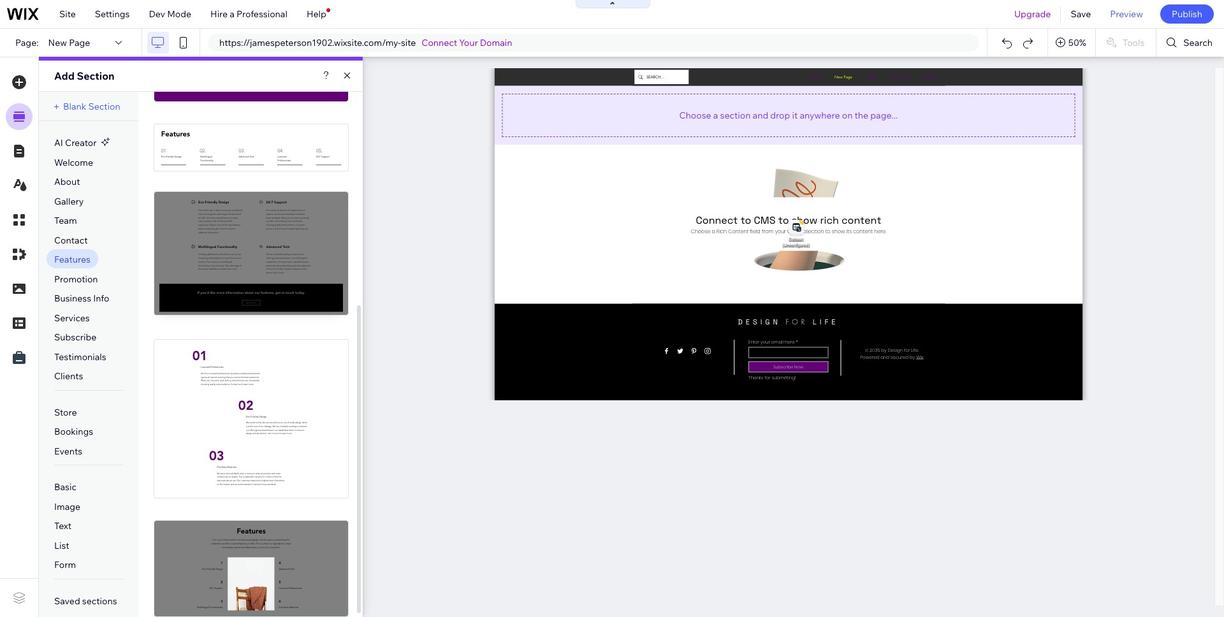 Task type: locate. For each thing, give the bounding box(es) containing it.
page...
[[871, 109, 898, 121]]

tools button
[[1096, 29, 1156, 57]]

preview
[[1111, 8, 1143, 20]]

choose
[[680, 109, 711, 121]]

blank
[[63, 101, 86, 112]]

1 vertical spatial section
[[88, 101, 120, 112]]

drop
[[771, 109, 790, 121]]

https://jamespeterson1902.wixsite.com/my-site connect your domain
[[219, 37, 512, 48]]

search
[[1184, 37, 1213, 48]]

settings
[[95, 8, 130, 20]]

the
[[855, 109, 869, 121]]

about
[[54, 176, 80, 188]]

hire
[[211, 8, 228, 20]]

a right the hire
[[230, 8, 235, 20]]

saved
[[54, 596, 80, 607]]

subscribe
[[54, 332, 96, 343]]

page
[[69, 37, 90, 48]]

your
[[459, 37, 478, 48]]

promotion
[[54, 273, 98, 285]]

add
[[54, 70, 75, 82]]

save button
[[1061, 0, 1101, 28]]

on
[[842, 109, 853, 121]]

bookings
[[54, 426, 93, 438]]

50%
[[1069, 37, 1087, 48]]

section up the blank section
[[77, 70, 115, 82]]

welcome
[[54, 157, 93, 168]]

upgrade
[[1015, 8, 1051, 20]]

domain
[[480, 37, 512, 48]]

business info
[[54, 293, 109, 304]]

creator
[[65, 137, 97, 149]]

anywhere
[[800, 109, 840, 121]]

1 horizontal spatial a
[[713, 109, 718, 121]]

blank section
[[63, 101, 120, 112]]

0 vertical spatial section
[[77, 70, 115, 82]]

events
[[54, 446, 82, 457]]

0 vertical spatial a
[[230, 8, 235, 20]]

a left section
[[713, 109, 718, 121]]

0 horizontal spatial a
[[230, 8, 235, 20]]

section
[[77, 70, 115, 82], [88, 101, 120, 112]]

section right blank
[[88, 101, 120, 112]]

50% button
[[1048, 29, 1096, 57]]

1 vertical spatial a
[[713, 109, 718, 121]]

tools
[[1123, 37, 1145, 48]]

add section
[[54, 70, 115, 82]]

mode
[[167, 8, 191, 20]]

hire a professional
[[211, 8, 288, 20]]

a
[[230, 8, 235, 20], [713, 109, 718, 121]]



Task type: vqa. For each thing, say whether or not it's contained in the screenshot.
Subscribe
yes



Task type: describe. For each thing, give the bounding box(es) containing it.
connect
[[422, 37, 457, 48]]

form
[[54, 560, 76, 571]]

new
[[48, 37, 67, 48]]

preview button
[[1101, 0, 1153, 28]]

contact
[[54, 234, 88, 246]]

help
[[307, 8, 326, 20]]

section for add section
[[77, 70, 115, 82]]

ai
[[54, 137, 63, 149]]

and
[[753, 109, 769, 121]]

https://jamespeterson1902.wixsite.com/my-
[[219, 37, 401, 48]]

store
[[54, 407, 77, 418]]

it
[[792, 109, 798, 121]]

info
[[93, 293, 109, 304]]

a for professional
[[230, 8, 235, 20]]

services
[[54, 312, 90, 324]]

publish
[[1172, 8, 1203, 20]]

dev
[[149, 8, 165, 20]]

gallery
[[54, 195, 84, 207]]

save
[[1071, 8, 1091, 20]]

publish button
[[1161, 4, 1214, 24]]

image
[[54, 501, 80, 513]]

search button
[[1157, 29, 1224, 57]]

sections
[[82, 596, 117, 607]]

new page
[[48, 37, 90, 48]]

clients
[[54, 371, 83, 382]]

professional
[[237, 8, 288, 20]]

section
[[720, 109, 751, 121]]

list
[[54, 540, 69, 552]]

choose a section and drop it anywhere on the page...
[[680, 109, 898, 121]]

saved sections
[[54, 596, 117, 607]]

site
[[59, 8, 76, 20]]

a for section
[[713, 109, 718, 121]]

site
[[401, 37, 416, 48]]

business
[[54, 293, 91, 304]]

ai creator
[[54, 137, 97, 149]]

team
[[54, 215, 77, 226]]

testimonials
[[54, 351, 106, 363]]

text
[[54, 521, 72, 532]]

section for blank section
[[88, 101, 120, 112]]

dev mode
[[149, 8, 191, 20]]

basic
[[54, 482, 76, 493]]

features
[[54, 254, 90, 265]]



